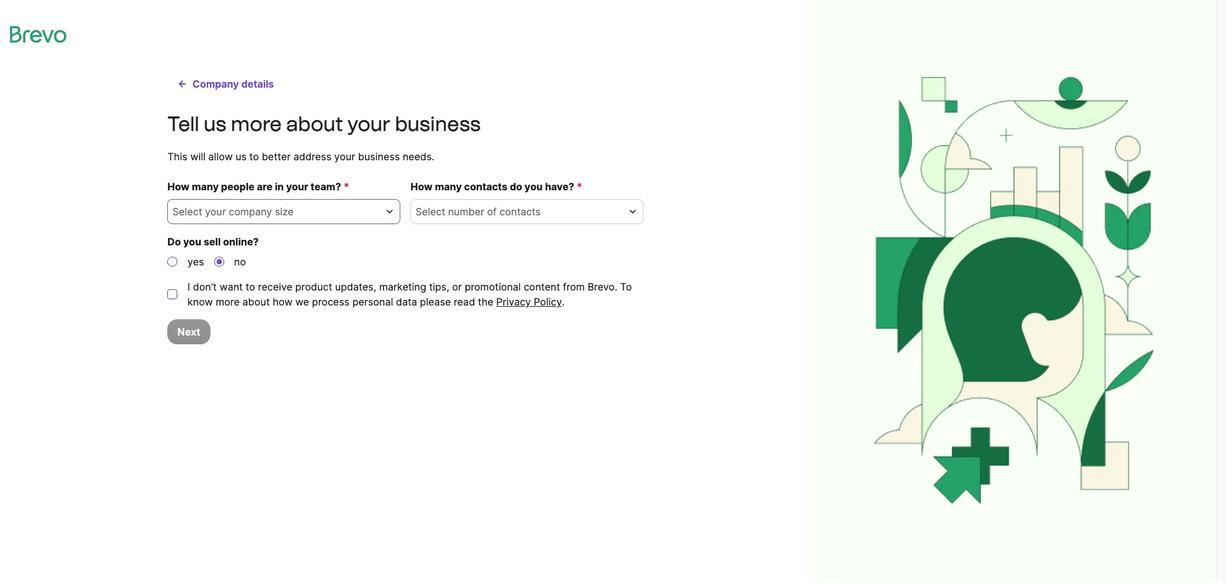 Task type: describe. For each thing, give the bounding box(es) containing it.
personal
[[353, 296, 393, 308]]

0 horizontal spatial you
[[183, 236, 201, 248]]

more inside i don't want to receive product updates, marketing tips, or promotional content from brevo. to know more about how we process personal data please read the
[[216, 296, 240, 308]]

how many contacts do you have? *
[[411, 181, 583, 193]]

don't
[[193, 281, 217, 293]]

data
[[396, 296, 417, 308]]

product
[[295, 281, 332, 293]]

privacy policy .
[[497, 296, 565, 308]]

read
[[454, 296, 475, 308]]

1 horizontal spatial us
[[236, 150, 247, 163]]

in
[[275, 181, 284, 193]]

0 vertical spatial us
[[204, 112, 226, 136]]

want
[[220, 281, 243, 293]]

company details
[[193, 78, 274, 90]]

of
[[487, 206, 497, 218]]

to
[[621, 281, 632, 293]]

0 vertical spatial you
[[525, 181, 543, 193]]

i
[[188, 281, 190, 293]]

0 vertical spatial to
[[250, 150, 259, 163]]

size
[[275, 206, 294, 218]]

policy
[[534, 296, 562, 308]]

company
[[193, 78, 239, 90]]

are
[[257, 181, 273, 193]]

promotional
[[465, 281, 521, 293]]

select number of contacts
[[416, 206, 541, 218]]

select your company size button
[[168, 199, 401, 224]]

many for people
[[192, 181, 219, 193]]

know
[[188, 296, 213, 308]]

from
[[563, 281, 585, 293]]

.
[[562, 296, 565, 308]]

select for select number of contacts
[[416, 206, 446, 218]]

privacy
[[497, 296, 531, 308]]

online?
[[223, 236, 259, 248]]

the
[[478, 296, 494, 308]]

about inside i don't want to receive product updates, marketing tips, or promotional content from brevo. to know more about how we process personal data please read the
[[243, 296, 270, 308]]

contacts inside popup button
[[500, 206, 541, 218]]

team?
[[311, 181, 341, 193]]

0 vertical spatial more
[[231, 112, 282, 136]]

have?
[[545, 181, 575, 193]]

this
[[168, 150, 188, 163]]

will
[[190, 150, 206, 163]]

next
[[178, 326, 200, 339]]

many for contacts
[[435, 181, 462, 193]]

select number of contacts button
[[411, 199, 644, 224]]

do
[[168, 236, 181, 248]]

marketing
[[379, 281, 427, 293]]

0 vertical spatial contacts
[[464, 181, 508, 193]]

tips,
[[429, 281, 450, 293]]

select your company size
[[173, 206, 294, 218]]

company
[[229, 206, 272, 218]]

needs.
[[403, 150, 435, 163]]

details
[[241, 78, 274, 90]]



Task type: vqa. For each thing, say whether or not it's contained in the screenshot.
"1-300" popup button
no



Task type: locate. For each thing, give the bounding box(es) containing it.
about down receive
[[243, 296, 270, 308]]

i don't want to receive product updates, marketing tips, or promotional content from brevo. to know more about how we process personal data please read the
[[188, 281, 632, 308]]

content
[[524, 281, 560, 293]]

more down want
[[216, 296, 240, 308]]

1 how from the left
[[168, 181, 190, 193]]

to inside i don't want to receive product updates, marketing tips, or promotional content from brevo. to know more about how we process personal data please read the
[[246, 281, 255, 293]]

1 many from the left
[[192, 181, 219, 193]]

no
[[234, 256, 246, 268]]

receive
[[258, 281, 293, 293]]

do you sell online?
[[168, 236, 259, 248]]

your
[[348, 112, 391, 136], [335, 150, 355, 163], [286, 181, 309, 193], [205, 206, 226, 218]]

how for how many contacts do you have? *
[[411, 181, 433, 193]]

updates,
[[335, 281, 377, 293]]

how for how many people are in your team? *
[[168, 181, 190, 193]]

business up needs.
[[395, 112, 481, 136]]

1 horizontal spatial *
[[577, 181, 583, 193]]

contacts down 'do'
[[500, 206, 541, 218]]

how
[[168, 181, 190, 193], [411, 181, 433, 193]]

how
[[273, 296, 293, 308]]

0 horizontal spatial *
[[344, 181, 349, 193]]

1 vertical spatial about
[[243, 296, 270, 308]]

0 horizontal spatial many
[[192, 181, 219, 193]]

or
[[452, 281, 462, 293]]

about up "address"
[[286, 112, 343, 136]]

more up the better
[[231, 112, 282, 136]]

next button
[[168, 320, 210, 345]]

0 vertical spatial business
[[395, 112, 481, 136]]

0 horizontal spatial about
[[243, 296, 270, 308]]

to
[[250, 150, 259, 163], [246, 281, 255, 293]]

many
[[192, 181, 219, 193], [435, 181, 462, 193]]

company details button
[[168, 71, 284, 97]]

1 vertical spatial business
[[358, 150, 400, 163]]

0 vertical spatial about
[[286, 112, 343, 136]]

1 horizontal spatial how
[[411, 181, 433, 193]]

number
[[448, 206, 485, 218]]

1 * from the left
[[344, 181, 349, 193]]

select left number
[[416, 206, 446, 218]]

1 vertical spatial more
[[216, 296, 240, 308]]

many down the will
[[192, 181, 219, 193]]

1 horizontal spatial you
[[525, 181, 543, 193]]

how many people are in your team? *
[[168, 181, 349, 193]]

2 many from the left
[[435, 181, 462, 193]]

to right want
[[246, 281, 255, 293]]

tell
[[168, 112, 199, 136]]

you right 'do'
[[525, 181, 543, 193]]

many up number
[[435, 181, 462, 193]]

0 horizontal spatial us
[[204, 112, 226, 136]]

us right tell
[[204, 112, 226, 136]]

address
[[294, 150, 332, 163]]

please
[[420, 296, 451, 308]]

1 vertical spatial contacts
[[500, 206, 541, 218]]

to left the better
[[250, 150, 259, 163]]

privacy policy link
[[497, 295, 562, 310]]

people
[[221, 181, 255, 193]]

your inside popup button
[[205, 206, 226, 218]]

contacts up of
[[464, 181, 508, 193]]

us right allow
[[236, 150, 247, 163]]

* right have?
[[577, 181, 583, 193]]

more
[[231, 112, 282, 136], [216, 296, 240, 308]]

we
[[296, 296, 309, 308]]

business left needs.
[[358, 150, 400, 163]]

how down this
[[168, 181, 190, 193]]

1 vertical spatial us
[[236, 150, 247, 163]]

select up do
[[173, 206, 202, 218]]

2 select from the left
[[416, 206, 446, 218]]

brevo.
[[588, 281, 618, 293]]

process
[[312, 296, 350, 308]]

tell us more about your business
[[168, 112, 481, 136]]

us
[[204, 112, 226, 136], [236, 150, 247, 163]]

select
[[173, 206, 202, 218], [416, 206, 446, 218]]

0 horizontal spatial select
[[173, 206, 202, 218]]

business
[[395, 112, 481, 136], [358, 150, 400, 163]]

1 horizontal spatial about
[[286, 112, 343, 136]]

1 vertical spatial you
[[183, 236, 201, 248]]

select for select your company size
[[173, 206, 202, 218]]

2 * from the left
[[577, 181, 583, 193]]

how down needs.
[[411, 181, 433, 193]]

0 horizontal spatial how
[[168, 181, 190, 193]]

you right do
[[183, 236, 201, 248]]

1 horizontal spatial select
[[416, 206, 446, 218]]

better
[[262, 150, 291, 163]]

do
[[510, 181, 523, 193]]

* right "team?"
[[344, 181, 349, 193]]

allow
[[209, 150, 233, 163]]

*
[[344, 181, 349, 193], [577, 181, 583, 193]]

about
[[286, 112, 343, 136], [243, 296, 270, 308]]

contacts
[[464, 181, 508, 193], [500, 206, 541, 218]]

sell
[[204, 236, 221, 248]]

this will allow us to better address your business needs.
[[168, 150, 435, 163]]

1 horizontal spatial many
[[435, 181, 462, 193]]

yes
[[188, 256, 204, 268]]

you
[[525, 181, 543, 193], [183, 236, 201, 248]]

1 vertical spatial to
[[246, 281, 255, 293]]

1 select from the left
[[173, 206, 202, 218]]

2 how from the left
[[411, 181, 433, 193]]



